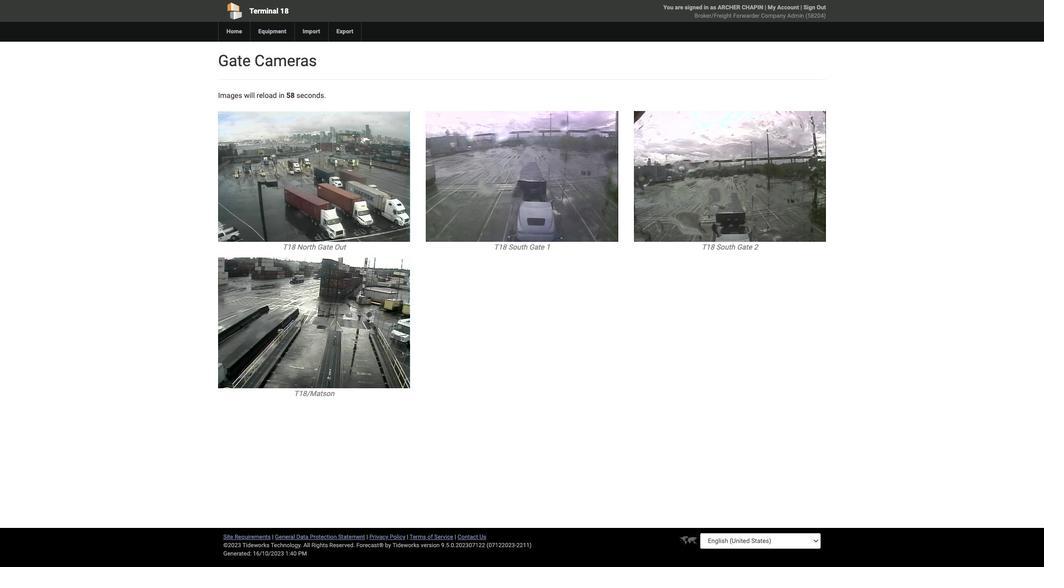 Task type: vqa. For each thing, say whether or not it's contained in the screenshot.
the bottommost must
no



Task type: describe. For each thing, give the bounding box(es) containing it.
(07122023-
[[487, 543, 517, 549]]

| up 'forecast®'
[[367, 534, 368, 541]]

company
[[761, 13, 786, 19]]

home
[[226, 28, 242, 35]]

in for signed
[[704, 4, 709, 11]]

terms
[[410, 534, 426, 541]]

my
[[768, 4, 776, 11]]

t18 south gate 1 image
[[426, 111, 618, 242]]

| left sign
[[801, 4, 802, 11]]

gate down the home link
[[218, 52, 251, 70]]

south for t18 south gate 2
[[716, 243, 735, 252]]

18
[[280, 7, 289, 15]]

will
[[244, 91, 255, 100]]

protection
[[310, 534, 337, 541]]

policy
[[390, 534, 405, 541]]

export
[[336, 28, 353, 35]]

terms of service link
[[410, 534, 453, 541]]

of
[[428, 534, 433, 541]]

broker/freight
[[695, 13, 732, 19]]

gate for t18 south gate 2
[[737, 243, 752, 252]]

technology.
[[271, 543, 302, 549]]

sign
[[804, 4, 815, 11]]

site requirements | general data protection statement | privacy policy | terms of service | contact us ©2023 tideworks technology. all rights reserved. forecast® by tideworks version 9.5.0.202307122 (07122023-2211) generated: 16/10/2023 1:40 pm
[[223, 534, 532, 558]]

pm
[[298, 551, 307, 558]]

you are signed in as archer chapin | my account | sign out broker/freight forwarder company admin (58204)
[[664, 4, 826, 19]]

gate cameras
[[218, 52, 317, 70]]

sign out link
[[804, 4, 826, 11]]

t18 north gate out image
[[218, 111, 410, 242]]

us
[[480, 534, 486, 541]]

rights
[[312, 543, 328, 549]]

2
[[754, 243, 758, 252]]

images
[[218, 91, 242, 100]]

terminal 18
[[249, 7, 289, 15]]

t18 south gate 2 image
[[634, 111, 826, 242]]

terminal 18 link
[[218, 0, 462, 22]]

site requirements link
[[223, 534, 271, 541]]

data
[[296, 534, 308, 541]]

9.5.0.202307122
[[441, 543, 485, 549]]

version
[[421, 543, 440, 549]]

| up 9.5.0.202307122
[[455, 534, 456, 541]]

account
[[777, 4, 799, 11]]

t18/matson
[[294, 390, 334, 398]]

service
[[434, 534, 453, 541]]

import
[[303, 28, 320, 35]]

in for reload
[[279, 91, 285, 100]]

equipment
[[258, 28, 286, 35]]



Task type: locate. For each thing, give the bounding box(es) containing it.
out
[[817, 4, 826, 11], [334, 243, 346, 252]]

1 horizontal spatial in
[[704, 4, 709, 11]]

1 south from the left
[[508, 243, 527, 252]]

0 vertical spatial out
[[817, 4, 826, 11]]

out right north
[[334, 243, 346, 252]]

home link
[[218, 22, 250, 42]]

gate
[[218, 52, 251, 70], [317, 243, 333, 252], [529, 243, 544, 252], [737, 243, 752, 252]]

t18/matson image
[[218, 258, 410, 389]]

58
[[286, 91, 295, 100]]

archer
[[718, 4, 740, 11]]

1 horizontal spatial south
[[716, 243, 735, 252]]

site
[[223, 534, 233, 541]]

2 t18 from the left
[[494, 243, 507, 252]]

t18 for t18 south gate 2
[[702, 243, 714, 252]]

t18 south gate 1
[[494, 243, 550, 252]]

general data protection statement link
[[275, 534, 365, 541]]

1 vertical spatial out
[[334, 243, 346, 252]]

my account link
[[768, 4, 799, 11]]

gate for t18 north gate out
[[317, 243, 333, 252]]

|
[[765, 4, 766, 11], [801, 4, 802, 11], [272, 534, 274, 541], [367, 534, 368, 541], [407, 534, 408, 541], [455, 534, 456, 541]]

out inside the you are signed in as archer chapin | my account | sign out broker/freight forwarder company admin (58204)
[[817, 4, 826, 11]]

by
[[385, 543, 391, 549]]

images will reload in 58 seconds.
[[218, 91, 326, 100]]

in inside the you are signed in as archer chapin | my account | sign out broker/freight forwarder company admin (58204)
[[704, 4, 709, 11]]

signed
[[685, 4, 702, 11]]

©2023 tideworks
[[223, 543, 269, 549]]

0 horizontal spatial south
[[508, 243, 527, 252]]

contact us link
[[458, 534, 486, 541]]

contact
[[458, 534, 478, 541]]

seconds.
[[297, 91, 326, 100]]

gate left 1 at the right
[[529, 243, 544, 252]]

t18 left 2
[[702, 243, 714, 252]]

1:40
[[285, 551, 297, 558]]

1 vertical spatial in
[[279, 91, 285, 100]]

north
[[297, 243, 316, 252]]

1 t18 from the left
[[283, 243, 295, 252]]

admin
[[787, 13, 804, 19]]

0 horizontal spatial out
[[334, 243, 346, 252]]

0 horizontal spatial in
[[279, 91, 285, 100]]

t18 left 1 at the right
[[494, 243, 507, 252]]

south left 2
[[716, 243, 735, 252]]

0 vertical spatial in
[[704, 4, 709, 11]]

forecast®
[[356, 543, 384, 549]]

t18 south gate 2
[[702, 243, 758, 252]]

all
[[303, 543, 310, 549]]

forwarder
[[733, 13, 760, 19]]

t18 left north
[[283, 243, 295, 252]]

2 south from the left
[[716, 243, 735, 252]]

south left 1 at the right
[[508, 243, 527, 252]]

gate for t18 south gate 1
[[529, 243, 544, 252]]

2 horizontal spatial t18
[[702, 243, 714, 252]]

| left my
[[765, 4, 766, 11]]

in left as
[[704, 4, 709, 11]]

statement
[[338, 534, 365, 541]]

you
[[664, 4, 674, 11]]

reload
[[257, 91, 277, 100]]

generated:
[[223, 551, 252, 558]]

import link
[[294, 22, 328, 42]]

equipment link
[[250, 22, 294, 42]]

1
[[546, 243, 550, 252]]

tideworks
[[392, 543, 419, 549]]

in left 58
[[279, 91, 285, 100]]

reserved.
[[329, 543, 355, 549]]

in
[[704, 4, 709, 11], [279, 91, 285, 100]]

t18 for t18 north gate out
[[283, 243, 295, 252]]

are
[[675, 4, 683, 11]]

requirements
[[235, 534, 271, 541]]

0 horizontal spatial t18
[[283, 243, 295, 252]]

cameras
[[255, 52, 317, 70]]

t18 for t18 south gate 1
[[494, 243, 507, 252]]

general
[[275, 534, 295, 541]]

3 t18 from the left
[[702, 243, 714, 252]]

south
[[508, 243, 527, 252], [716, 243, 735, 252]]

export link
[[328, 22, 361, 42]]

16/10/2023
[[253, 551, 284, 558]]

(58204)
[[806, 13, 826, 19]]

privacy policy link
[[369, 534, 405, 541]]

out up (58204)
[[817, 4, 826, 11]]

1 horizontal spatial t18
[[494, 243, 507, 252]]

| left general
[[272, 534, 274, 541]]

gate right north
[[317, 243, 333, 252]]

t18
[[283, 243, 295, 252], [494, 243, 507, 252], [702, 243, 714, 252]]

terminal
[[249, 7, 278, 15]]

chapin
[[742, 4, 763, 11]]

1 horizontal spatial out
[[817, 4, 826, 11]]

privacy
[[369, 534, 388, 541]]

2211)
[[517, 543, 532, 549]]

gate left 2
[[737, 243, 752, 252]]

| up the tideworks
[[407, 534, 408, 541]]

south for t18 south gate 1
[[508, 243, 527, 252]]

as
[[710, 4, 716, 11]]

t18 north gate out
[[283, 243, 346, 252]]



